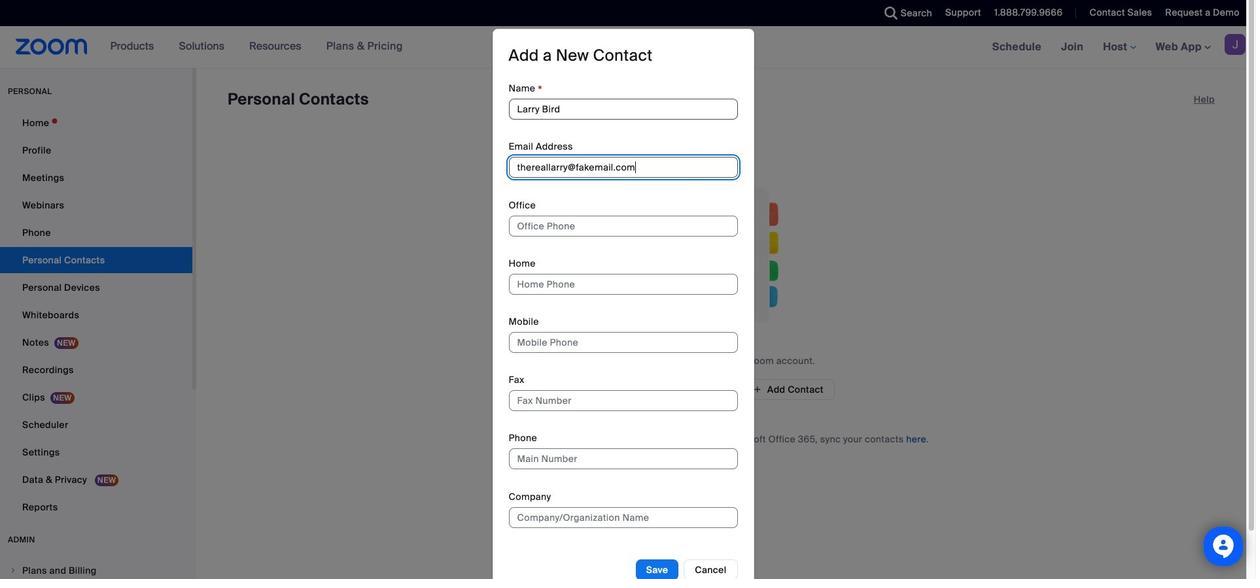 Task type: locate. For each thing, give the bounding box(es) containing it.
Home Phone text field
[[509, 274, 738, 295]]

1 horizontal spatial add image
[[753, 384, 762, 396]]

Company/Organization Name text field
[[509, 508, 738, 529]]

banner
[[0, 26, 1257, 69]]

dialog
[[493, 29, 754, 580]]

product information navigation
[[101, 26, 413, 68]]

add image
[[619, 384, 628, 397], [753, 384, 762, 396]]

Mobile Phone text field
[[509, 333, 738, 353]]

Office Phone text field
[[509, 216, 738, 237]]

meetings navigation
[[983, 26, 1257, 69]]



Task type: vqa. For each thing, say whether or not it's contained in the screenshot.
add image
yes



Task type: describe. For each thing, give the bounding box(es) containing it.
personal menu menu
[[0, 110, 192, 522]]

First and Last Name text field
[[509, 99, 738, 120]]

0 horizontal spatial add image
[[619, 384, 628, 397]]

Main Number text field
[[509, 449, 738, 470]]

Email text field
[[509, 157, 738, 178]]

Fax Number text field
[[509, 391, 738, 412]]



